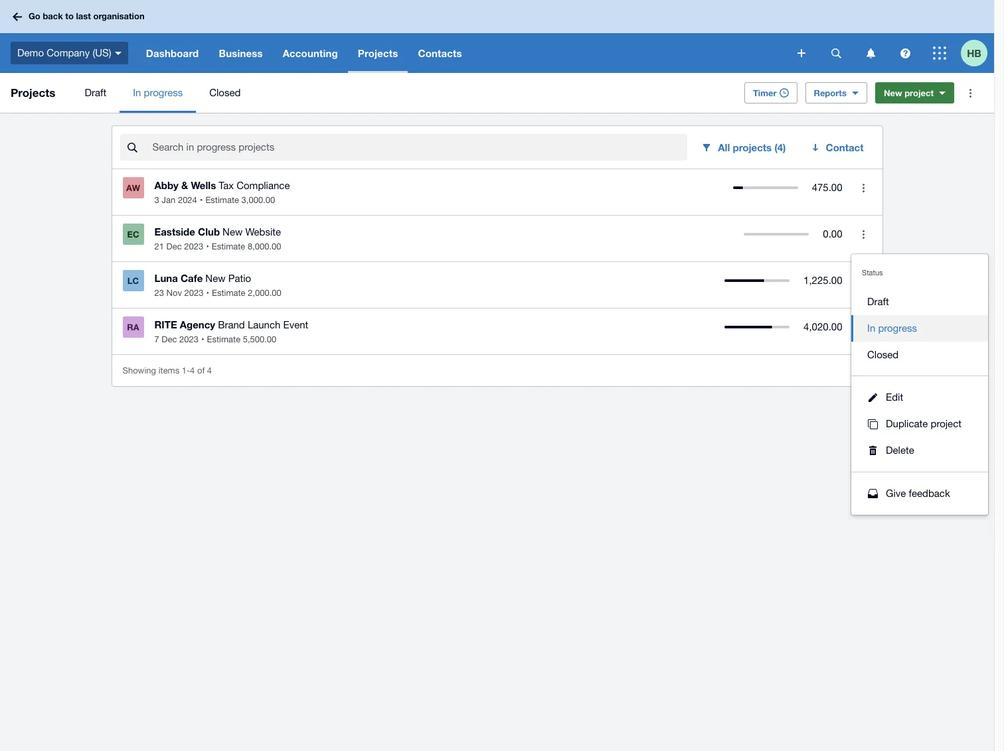 Task type: describe. For each thing, give the bounding box(es) containing it.
2 4 from the left
[[207, 366, 212, 376]]

organisation
[[93, 11, 145, 21]]

abby & wells tax compliance 3 jan 2024 • estimate 3,000.00
[[154, 179, 290, 205]]

2023 for cafe
[[184, 288, 204, 298]]

new for eastside club
[[223, 226, 243, 238]]

2024
[[178, 195, 197, 205]]

draft for draft link
[[85, 87, 106, 98]]

showing
[[123, 366, 156, 376]]

all projects (4) button
[[693, 134, 797, 161]]

in progress for in progress button
[[867, 323, 917, 334]]

lc
[[127, 276, 139, 286]]

projects inside popup button
[[358, 47, 398, 59]]

2,000.00
[[248, 288, 281, 298]]

1 horizontal spatial svg image
[[798, 49, 806, 57]]

new project
[[884, 88, 934, 98]]

business
[[219, 47, 263, 59]]

&
[[181, 179, 188, 191]]

svg image left hb
[[933, 46, 946, 60]]

demo company (us) button
[[0, 33, 136, 73]]

timer
[[753, 88, 777, 98]]

abby
[[154, 179, 179, 191]]

contacts
[[418, 47, 462, 59]]

• inside abby & wells tax compliance 3 jan 2024 • estimate 3,000.00
[[200, 195, 203, 205]]

group containing draft
[[851, 254, 988, 515]]

estimate inside the rite agency brand launch event 7 dec 2023 • estimate 5,500.00
[[207, 335, 241, 345]]

banner containing hb
[[0, 0, 994, 73]]

items
[[159, 366, 179, 376]]

2 horizontal spatial svg image
[[866, 48, 875, 58]]

all
[[718, 141, 730, 153]]

give feedback
[[886, 488, 950, 499]]

in progress link
[[120, 73, 196, 113]]

navigation containing dashboard
[[136, 33, 788, 73]]

agency
[[180, 319, 215, 331]]

contact
[[826, 141, 864, 153]]

4,020.00
[[804, 321, 842, 333]]

closed button
[[851, 342, 988, 369]]

wrapper image for delete
[[865, 446, 881, 456]]

business button
[[209, 33, 273, 73]]

delete
[[886, 445, 914, 456]]

svg image inside go back to last organisation link
[[13, 12, 22, 21]]

rite
[[154, 319, 177, 331]]

0.00
[[823, 228, 842, 240]]

projects button
[[348, 33, 408, 73]]

go back to last organisation
[[29, 11, 145, 21]]

accounting
[[283, 47, 338, 59]]

to
[[65, 11, 74, 21]]

1 4 from the left
[[190, 366, 195, 376]]

luna cafe new patio 23 nov 2023 • estimate 2,000.00
[[154, 272, 281, 298]]

duplicate project
[[886, 418, 962, 430]]

closed link
[[196, 73, 254, 113]]

timer button
[[744, 82, 797, 104]]

duplicate project button
[[851, 411, 988, 438]]

project for new project
[[905, 88, 934, 98]]

demo
[[17, 47, 44, 58]]

eastside
[[154, 226, 195, 238]]

draft button
[[851, 289, 988, 315]]

1 vertical spatial more options image
[[850, 221, 877, 248]]

give
[[886, 488, 906, 499]]

3,000.00
[[241, 195, 275, 205]]

475.00
[[812, 182, 842, 193]]

feedback
[[909, 488, 950, 499]]

closed for closed button
[[867, 349, 899, 361]]

wells
[[191, 179, 216, 191]]

nov
[[166, 288, 182, 298]]

1,225.00
[[804, 275, 842, 286]]

2023 for club
[[184, 242, 203, 252]]

demo company (us)
[[17, 47, 111, 58]]

8,000.00
[[248, 242, 281, 252]]

contacts button
[[408, 33, 472, 73]]

brand
[[218, 319, 245, 331]]

in for in progress link
[[133, 87, 141, 98]]

reports button
[[805, 82, 867, 104]]

wrapper image for duplicate
[[865, 419, 881, 429]]

edit button
[[851, 385, 988, 411]]

projects
[[733, 141, 772, 153]]

5,500.00
[[243, 335, 277, 345]]

showing items 1-4 of 4
[[123, 366, 212, 376]]

project for duplicate project
[[931, 418, 962, 430]]

compliance
[[237, 180, 290, 191]]

give feedback button
[[851, 481, 988, 507]]

all projects (4)
[[718, 141, 786, 153]]

rite agency brand launch event 7 dec 2023 • estimate 5,500.00
[[154, 319, 308, 345]]

2023 inside the rite agency brand launch event 7 dec 2023 • estimate 5,500.00
[[179, 335, 199, 345]]

website
[[245, 226, 281, 238]]

go
[[29, 11, 40, 21]]

status
[[862, 269, 883, 277]]

estimate inside the eastside club new website 21 dec 2023 • estimate 8,000.00
[[212, 242, 245, 252]]



Task type: vqa. For each thing, say whether or not it's contained in the screenshot.
Estimate
yes



Task type: locate. For each thing, give the bounding box(es) containing it.
luna
[[154, 272, 178, 284]]

• up agency
[[206, 288, 209, 298]]

in right draft link
[[133, 87, 141, 98]]

svg image up reports "popup button"
[[831, 48, 841, 58]]

club
[[198, 226, 220, 238]]

of
[[197, 366, 205, 376]]

1 vertical spatial 2023
[[184, 288, 204, 298]]

estimate inside abby & wells tax compliance 3 jan 2024 • estimate 3,000.00
[[205, 195, 239, 205]]

more options image
[[850, 175, 877, 201]]

patio
[[228, 273, 251, 284]]

1 horizontal spatial closed
[[867, 349, 899, 361]]

0 horizontal spatial closed
[[209, 87, 241, 98]]

2 wrapper image from the top
[[865, 446, 881, 456]]

wrapper image
[[865, 394, 881, 402], [865, 446, 881, 456]]

draft for draft button
[[867, 296, 889, 308]]

closed inside button
[[867, 349, 899, 361]]

new right 'club'
[[223, 226, 243, 238]]

0 horizontal spatial projects
[[11, 86, 55, 100]]

wrapper image inside the 'duplicate project' button
[[865, 419, 881, 429]]

estimate down brand
[[207, 335, 241, 345]]

progress
[[144, 87, 183, 98], [878, 323, 917, 334]]

0 vertical spatial new
[[884, 88, 902, 98]]

wrapper image left "delete"
[[865, 446, 881, 456]]

new inside luna cafe new patio 23 nov 2023 • estimate 2,000.00
[[205, 273, 226, 284]]

estimate down the tax
[[205, 195, 239, 205]]

1 wrapper image from the top
[[865, 394, 881, 402]]

new
[[884, 88, 902, 98], [223, 226, 243, 238], [205, 273, 226, 284]]

reports
[[814, 88, 847, 98]]

1 vertical spatial project
[[931, 418, 962, 430]]

new right reports "popup button"
[[884, 88, 902, 98]]

progress down dashboard on the left top of the page
[[144, 87, 183, 98]]

4 left of
[[190, 366, 195, 376]]

svg image
[[13, 12, 22, 21], [933, 46, 946, 60], [831, 48, 841, 58], [900, 48, 910, 58]]

1 horizontal spatial projects
[[358, 47, 398, 59]]

ra
[[127, 322, 139, 333]]

2023 down agency
[[179, 335, 199, 345]]

1 vertical spatial wrapper image
[[865, 489, 881, 499]]

0 horizontal spatial 4
[[190, 366, 195, 376]]

0 horizontal spatial draft
[[85, 87, 106, 98]]

2 wrapper image from the top
[[865, 489, 881, 499]]

wrapper image left edit
[[865, 394, 881, 402]]

1-
[[182, 366, 190, 376]]

0 vertical spatial in progress
[[133, 87, 183, 98]]

Search in progress projects search field
[[151, 135, 688, 160]]

2023 inside the eastside club new website 21 dec 2023 • estimate 8,000.00
[[184, 242, 203, 252]]

0 vertical spatial wrapper image
[[865, 419, 881, 429]]

0 vertical spatial 2023
[[184, 242, 203, 252]]

dashboard
[[146, 47, 199, 59]]

1 vertical spatial draft
[[867, 296, 889, 308]]

jan
[[162, 195, 176, 205]]

wrapper image inside edit 'button'
[[865, 394, 881, 402]]

new inside the eastside club new website 21 dec 2023 • estimate 8,000.00
[[223, 226, 243, 238]]

0 horizontal spatial more options image
[[850, 221, 877, 248]]

projects down demo
[[11, 86, 55, 100]]

0 vertical spatial project
[[905, 88, 934, 98]]

dec right the 7
[[162, 335, 177, 345]]

aw
[[126, 183, 140, 193]]

company
[[47, 47, 90, 58]]

edit
[[886, 392, 903, 403]]

draft
[[85, 87, 106, 98], [867, 296, 889, 308]]

1 horizontal spatial draft
[[867, 296, 889, 308]]

contact button
[[802, 134, 874, 161]]

4 right of
[[207, 366, 212, 376]]

0 horizontal spatial in progress
[[133, 87, 183, 98]]

• down 'club'
[[206, 242, 209, 252]]

new for luna cafe
[[205, 273, 226, 284]]

svg image inside demo company (us) popup button
[[115, 52, 121, 55]]

project
[[905, 88, 934, 98], [931, 418, 962, 430]]

2 vertical spatial new
[[205, 273, 226, 284]]

2023 down cafe at the left
[[184, 288, 204, 298]]

projects left contacts popup button
[[358, 47, 398, 59]]

estimate down 'club'
[[212, 242, 245, 252]]

in
[[133, 87, 141, 98], [867, 323, 876, 334]]

1 vertical spatial in
[[867, 323, 876, 334]]

svg image left go
[[13, 12, 22, 21]]

closed for closed link
[[209, 87, 241, 98]]

2023 down 'club'
[[184, 242, 203, 252]]

1 vertical spatial wrapper image
[[865, 446, 881, 456]]

1 horizontal spatial more options image
[[957, 80, 984, 106]]

7
[[154, 335, 159, 345]]

1 horizontal spatial progress
[[878, 323, 917, 334]]

dec inside the rite agency brand launch event 7 dec 2023 • estimate 5,500.00
[[162, 335, 177, 345]]

launch
[[248, 319, 281, 331]]

duplicate
[[886, 418, 928, 430]]

list box containing draft
[[851, 281, 988, 377]]

dec right 21 in the top left of the page
[[166, 242, 182, 252]]

1 horizontal spatial in
[[867, 323, 876, 334]]

dashboard link
[[136, 33, 209, 73]]

more options image right the 0.00
[[850, 221, 877, 248]]

1 horizontal spatial 4
[[207, 366, 212, 376]]

draft link
[[71, 73, 120, 113]]

progress for in progress button
[[878, 323, 917, 334]]

in progress button
[[851, 315, 988, 342]]

2 vertical spatial 2023
[[179, 335, 199, 345]]

0 vertical spatial projects
[[358, 47, 398, 59]]

0 vertical spatial draft
[[85, 87, 106, 98]]

new project button
[[875, 82, 954, 104]]

closed up edit
[[867, 349, 899, 361]]

1 vertical spatial progress
[[878, 323, 917, 334]]

wrapper image inside give feedback button
[[865, 489, 881, 499]]

0 vertical spatial progress
[[144, 87, 183, 98]]

eastside club new website 21 dec 2023 • estimate 8,000.00
[[154, 226, 281, 252]]

banner
[[0, 0, 994, 73]]

1 vertical spatial in progress
[[867, 323, 917, 334]]

• inside the eastside club new website 21 dec 2023 • estimate 8,000.00
[[206, 242, 209, 252]]

wrapper image for give
[[865, 489, 881, 499]]

projects
[[358, 47, 398, 59], [11, 86, 55, 100]]

progress down draft button
[[878, 323, 917, 334]]

accounting button
[[273, 33, 348, 73]]

list box
[[851, 281, 988, 377]]

wrapper image left give
[[865, 489, 881, 499]]

cafe
[[181, 272, 203, 284]]

dec
[[166, 242, 182, 252], [162, 335, 177, 345]]

more options image
[[957, 80, 984, 106], [850, 221, 877, 248]]

progress inside in progress link
[[144, 87, 183, 98]]

3
[[154, 195, 159, 205]]

0 vertical spatial dec
[[166, 242, 182, 252]]

in inside button
[[867, 323, 876, 334]]

back
[[43, 11, 63, 21]]

new right cafe at the left
[[205, 273, 226, 284]]

draft down the status
[[867, 296, 889, 308]]

0 vertical spatial closed
[[209, 87, 241, 98]]

estimate down patio
[[212, 288, 245, 298]]

go back to last organisation link
[[8, 5, 153, 28]]

23
[[154, 288, 164, 298]]

progress inside in progress button
[[878, 323, 917, 334]]

•
[[200, 195, 203, 205], [206, 242, 209, 252], [206, 288, 209, 298], [201, 335, 204, 345]]

wrapper image
[[865, 419, 881, 429], [865, 489, 881, 499]]

hb button
[[961, 33, 994, 73]]

draft down (us)
[[85, 87, 106, 98]]

• down agency
[[201, 335, 204, 345]]

0 horizontal spatial progress
[[144, 87, 183, 98]]

0 horizontal spatial in
[[133, 87, 141, 98]]

0 vertical spatial wrapper image
[[865, 394, 881, 402]]

1 vertical spatial new
[[223, 226, 243, 238]]

0 vertical spatial more options image
[[957, 80, 984, 106]]

(4)
[[775, 141, 786, 153]]

progress for in progress link
[[144, 87, 183, 98]]

new inside popup button
[[884, 88, 902, 98]]

draft inside button
[[867, 296, 889, 308]]

in progress
[[133, 87, 183, 98], [867, 323, 917, 334]]

svg image
[[866, 48, 875, 58], [798, 49, 806, 57], [115, 52, 121, 55]]

1 horizontal spatial in progress
[[867, 323, 917, 334]]

4
[[190, 366, 195, 376], [207, 366, 212, 376]]

wrapper image inside delete button
[[865, 446, 881, 456]]

closed
[[209, 87, 241, 98], [867, 349, 899, 361]]

1 vertical spatial closed
[[867, 349, 899, 361]]

wrapper image for edit
[[865, 394, 881, 402]]

in right "4,020.00"
[[867, 323, 876, 334]]

• inside the rite agency brand launch event 7 dec 2023 • estimate 5,500.00
[[201, 335, 204, 345]]

event
[[283, 319, 308, 331]]

2023
[[184, 242, 203, 252], [184, 288, 204, 298], [179, 335, 199, 345]]

in for in progress button
[[867, 323, 876, 334]]

0 horizontal spatial svg image
[[115, 52, 121, 55]]

more options image down hb
[[957, 80, 984, 106]]

last
[[76, 11, 91, 21]]

project inside popup button
[[905, 88, 934, 98]]

project inside button
[[931, 418, 962, 430]]

• inside luna cafe new patio 23 nov 2023 • estimate 2,000.00
[[206, 288, 209, 298]]

wrapper image left duplicate
[[865, 419, 881, 429]]

svg image up the 'new project' at the right top
[[900, 48, 910, 58]]

estimate inside luna cafe new patio 23 nov 2023 • estimate 2,000.00
[[212, 288, 245, 298]]

in progress down draft button
[[867, 323, 917, 334]]

(us)
[[93, 47, 111, 58]]

tax
[[219, 180, 234, 191]]

hb
[[967, 47, 982, 59]]

in progress for in progress link
[[133, 87, 183, 98]]

group
[[851, 254, 988, 515]]

delete button
[[851, 438, 988, 464]]

1 vertical spatial projects
[[11, 86, 55, 100]]

1 wrapper image from the top
[[865, 419, 881, 429]]

1 vertical spatial dec
[[162, 335, 177, 345]]

closed down business popup button
[[209, 87, 241, 98]]

navigation
[[136, 33, 788, 73]]

2023 inside luna cafe new patio 23 nov 2023 • estimate 2,000.00
[[184, 288, 204, 298]]

0 vertical spatial in
[[133, 87, 141, 98]]

21
[[154, 242, 164, 252]]

dec inside the eastside club new website 21 dec 2023 • estimate 8,000.00
[[166, 242, 182, 252]]

ec
[[127, 229, 139, 240]]

in progress inside button
[[867, 323, 917, 334]]

in progress down dashboard on the left top of the page
[[133, 87, 183, 98]]

• right 2024
[[200, 195, 203, 205]]



